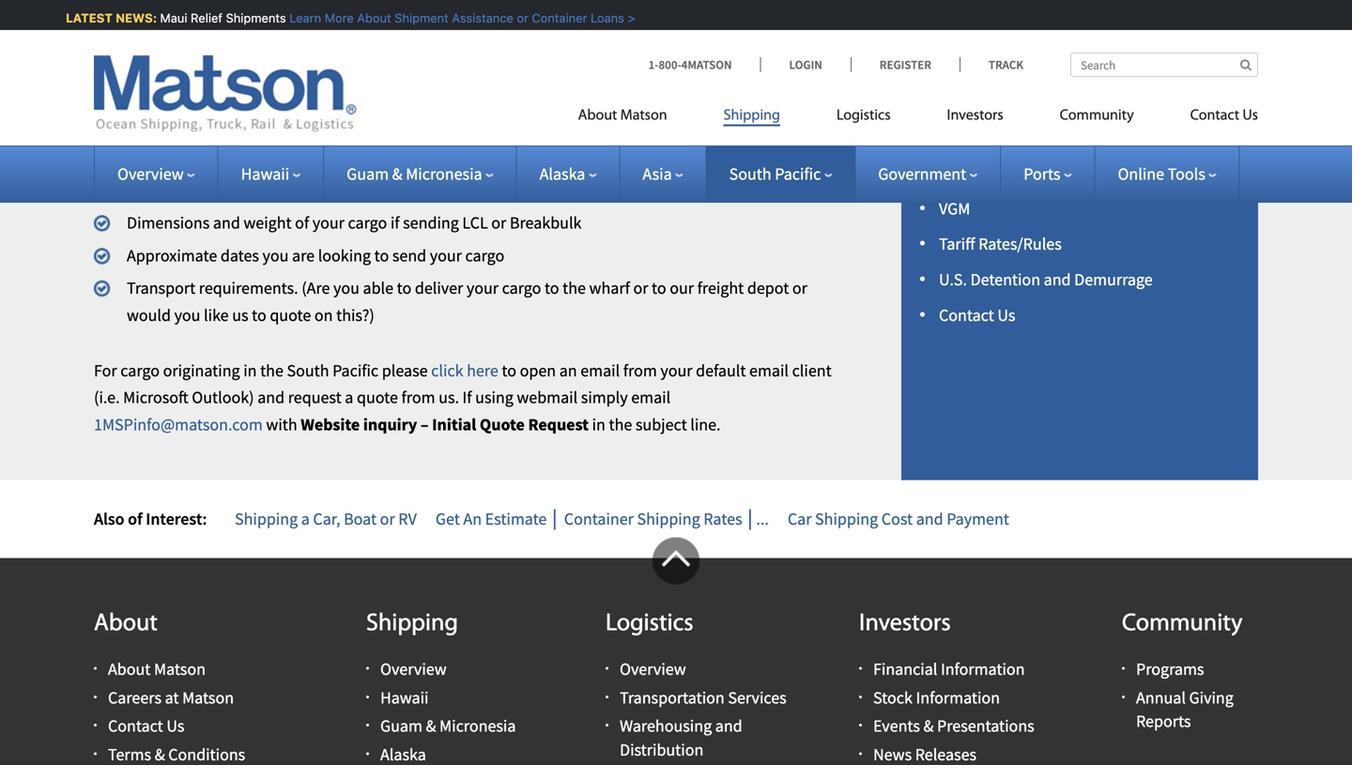 Task type: vqa. For each thing, say whether or not it's contained in the screenshot.
warehouse
no



Task type: describe. For each thing, give the bounding box(es) containing it.
with inside to help us with providing you an accurate quote, please let us know as much as you can about what you would like to ship.
[[169, 58, 200, 79]]

asia
[[643, 163, 672, 185]]

website
[[301, 414, 360, 435]]

cargo left if at left
[[348, 212, 387, 234]]

guam & micronesia
[[347, 163, 482, 185]]

ports link
[[1024, 163, 1072, 185]]

releases
[[915, 744, 977, 765]]

register link
[[851, 57, 960, 72]]

your up the weight
[[276, 180, 308, 201]]

a inside to open an email from your default email client (i.e. microsoft outlook) and request a quote from us. if using webmail simply email 1mspinfo@matson.com with website inquiry – initial quote request in the subject line.
[[345, 387, 353, 408]]

refrigerated
[[939, 56, 1026, 77]]

idea
[[277, 0, 307, 6]]

stock
[[873, 687, 913, 709]]

2 vertical spatial a
[[301, 509, 310, 530]]

0 vertical spatial micronesia
[[406, 163, 482, 185]]

how
[[328, 0, 358, 6]]

provide
[[160, 12, 214, 33]]

quote inside transport requirements. (are you able to deliver your cargo to the wharf or to our freight depot or would you like us to quote on this?)
[[270, 305, 311, 326]]

much inside if you would like to get an idea of how much it will cost for a shipment to any of the ports we service, we are happy to provide an initial quotation.
[[362, 0, 402, 6]]

cost
[[447, 0, 476, 6]]

annual giving reports link
[[1136, 687, 1234, 732]]

an inside to open an email from your default email client (i.e. microsoft outlook) and request a quote from us. if using webmail simply email 1mspinfo@matson.com with website inquiry – initial quote request in the subject line.
[[559, 360, 577, 381]]

to
[[94, 58, 111, 79]]

1mspinfo@matson.com link
[[94, 414, 263, 435]]

rv
[[398, 509, 417, 530]]

providing
[[203, 58, 271, 79]]

you right providing
[[274, 58, 300, 79]]

request inside to open an email from your default email client (i.e. microsoft outlook) and request a quote from us. if using webmail simply email 1mspinfo@matson.com with website inquiry – initial quote request in the subject line.
[[528, 414, 589, 435]]

to down requirements.
[[252, 305, 266, 326]]

to inside to open an email from your default email client (i.e. microsoft outlook) and request a quote from us. if using webmail simply email 1mspinfo@matson.com with website inquiry – initial quote request in the subject line.
[[502, 360, 517, 381]]

south pacific link
[[729, 163, 832, 185]]

–
[[421, 414, 429, 435]]

sending
[[403, 212, 459, 234]]

careers at matson link
[[108, 687, 234, 709]]

community link
[[1032, 99, 1162, 138]]

1 vertical spatial community
[[1122, 612, 1243, 637]]

using
[[475, 387, 514, 408]]

much inside to help us with providing you an accurate quote, please let us know as much as you can about what you would like to ship.
[[589, 58, 629, 79]]

and down the description at the top left
[[213, 212, 240, 234]]

service,
[[740, 0, 794, 6]]

the inside to open an email from your default email client (i.e. microsoft outlook) and request a quote from us. if using webmail simply email 1mspinfo@matson.com with website inquiry – initial quote request in the subject line.
[[609, 414, 632, 435]]

financial information link
[[873, 659, 1025, 680]]

about matson link for careers at matson link
[[108, 659, 206, 680]]

or right lcl
[[491, 212, 507, 234]]

quote,
[[389, 58, 434, 79]]

contact us inside section
[[939, 305, 1016, 326]]

accurate
[[325, 58, 385, 79]]

contact inside top menu navigation
[[1191, 108, 1240, 124]]

simply
[[581, 387, 628, 408]]

micronesia inside overview hawaii guam & micronesia alaska
[[440, 716, 516, 737]]

matson inside about matson link
[[621, 108, 667, 124]]

warehousing
[[620, 716, 712, 737]]

about matson link for the shipping link
[[578, 99, 696, 138]]

shipping a car, boat or rv link
[[235, 509, 417, 530]]

2 horizontal spatial us
[[508, 58, 525, 79]]

about for about matson careers at matson contact us terms & conditions
[[108, 659, 151, 680]]

ports
[[1024, 163, 1061, 185]]

would inside to help us with providing you an accurate quote, please let us know as much as you can about what you would like to ship.
[[94, 85, 138, 106]]

for cargo originating in the south pacific please click here
[[94, 360, 499, 381]]

0 horizontal spatial are
[[292, 245, 315, 266]]

financial
[[873, 659, 938, 680]]

your up deliver
[[430, 245, 462, 266]]

about for about
[[94, 612, 158, 637]]

like inside to help us with providing you an accurate quote, please let us know as much as you can about what you would like to ship.
[[141, 85, 166, 106]]

to left send
[[374, 245, 389, 266]]

1 vertical spatial from
[[402, 387, 435, 408]]

us inside about matson careers at matson contact us terms & conditions
[[167, 716, 185, 737]]

also of interest:
[[94, 509, 207, 530]]

your inside transport requirements. (are you able to deliver your cargo to the wharf or to our freight depot or would you like us to quote on this?)
[[467, 278, 499, 299]]

tariff rates/rules
[[939, 234, 1062, 255]]

shipping link
[[696, 99, 809, 138]]

overview for overview hawaii guam & micronesia alaska
[[380, 659, 447, 680]]

0 horizontal spatial please
[[382, 360, 428, 381]]

1 vertical spatial investors
[[859, 612, 951, 637]]

1 horizontal spatial south
[[729, 163, 772, 185]]

distribution
[[620, 739, 704, 761]]

1 vertical spatial information
[[916, 687, 1000, 709]]

here
[[467, 360, 499, 381]]

or left rv
[[380, 509, 395, 530]]

requirements.
[[199, 278, 298, 299]]

about matson careers at matson contact us terms & conditions
[[108, 659, 245, 765]]

including
[[358, 180, 424, 201]]

1 horizontal spatial hawaii link
[[380, 687, 429, 709]]

0 vertical spatial alaska
[[540, 163, 585, 185]]

warehousing and distribution link
[[620, 716, 743, 761]]

overview hawaii guam & micronesia alaska
[[380, 659, 516, 765]]

lcl
[[462, 212, 488, 234]]

financial information stock information events & presentations news releases
[[873, 659, 1035, 765]]

inquiry
[[363, 414, 417, 435]]

matson up at
[[154, 659, 206, 680]]

an down get
[[217, 12, 235, 33]]

investors link
[[919, 99, 1032, 138]]

& inside about matson careers at matson contact us terms & conditions
[[155, 744, 165, 765]]

1-
[[649, 57, 659, 72]]

shipping inside top menu navigation
[[724, 108, 780, 124]]

guam inside overview hawaii guam & micronesia alaska
[[380, 716, 423, 737]]

search image
[[1241, 59, 1252, 71]]

of right any
[[632, 0, 646, 6]]

& inside overview hawaii guam & micronesia alaska
[[426, 716, 436, 737]]

dates
[[221, 245, 259, 266]]

us inside transport requirements. (are you able to deliver your cargo to the wharf or to our freight depot or would you like us to quote on this?)
[[232, 305, 248, 326]]

tariff rates/rules link
[[939, 234, 1062, 255]]

hawaii inside overview hawaii guam & micronesia alaska
[[380, 687, 429, 709]]

transportation services link
[[620, 687, 787, 709]]

for
[[94, 360, 117, 381]]

able
[[363, 278, 394, 299]]

boat
[[344, 509, 377, 530]]

0 horizontal spatial us
[[149, 58, 165, 79]]

or down shipment
[[513, 11, 525, 25]]

0 horizontal spatial south
[[287, 360, 329, 381]]

would inside if you would like to get an idea of how much it will cost for a shipment to any of the ports we service, we are happy to provide an initial quotation.
[[136, 0, 180, 6]]

with inside to open an email from your default email client (i.e. microsoft outlook) and request a quote from us. if using webmail simply email 1mspinfo@matson.com with website inquiry – initial quote request in the subject line.
[[266, 414, 297, 435]]

shipping a car, boat or rv
[[235, 509, 417, 530]]

rates
[[704, 509, 742, 530]]

1 we from the left
[[716, 0, 737, 6]]

2 vertical spatial container
[[564, 509, 634, 530]]

2 vertical spatial contact us link
[[108, 716, 185, 737]]

news releases link
[[873, 744, 977, 765]]

overview transportation services warehousing and distribution
[[620, 659, 787, 761]]

2 horizontal spatial email
[[750, 360, 789, 381]]

subject
[[636, 414, 687, 435]]

refrigerated container shipping link
[[939, 56, 1165, 77]]

or right wharf at the left top of page
[[633, 278, 648, 299]]

get
[[436, 509, 460, 530]]

cargo down lcl
[[465, 245, 505, 266]]

like inside transport requirements. (are you able to deliver your cargo to the wharf or to our freight depot or would you like us to quote on this?)
[[204, 305, 229, 326]]

programs annual giving reports
[[1136, 659, 1234, 732]]

0 horizontal spatial pacific
[[333, 360, 379, 381]]

you down transport in the top of the page
[[174, 305, 200, 326]]

schedules link
[[939, 92, 1012, 113]]

us.
[[439, 387, 459, 408]]

alaska link for right hawaii link
[[380, 744, 426, 765]]

1 horizontal spatial from
[[623, 360, 657, 381]]

and inside to open an email from your default email client (i.e. microsoft outlook) and request a quote from us. if using webmail simply email 1mspinfo@matson.com with website inquiry – initial quote request in the subject line.
[[258, 387, 285, 408]]

about
[[710, 58, 752, 79]]

(i.e.
[[94, 387, 120, 408]]

depot
[[747, 278, 789, 299]]

overview link for shipping
[[380, 659, 447, 680]]

section containing matson bulk fuels
[[878, 0, 1282, 481]]

the right originating
[[260, 360, 284, 381]]

investors inside investors link
[[947, 108, 1004, 124]]

this?)
[[336, 305, 375, 326]]

you left can at the right of page
[[652, 58, 678, 79]]

origin
[[428, 180, 469, 201]]

interest:
[[146, 509, 207, 530]]

or right depot
[[793, 278, 808, 299]]

terms & conditions link
[[108, 744, 245, 765]]

your down 'cargo,'
[[313, 212, 345, 234]]

latest news: maui relief shipments learn more about shipment assistance or container loans >
[[62, 11, 631, 25]]

footer containing about
[[0, 538, 1352, 765]]

open
[[520, 360, 556, 381]]

1-800-4matson
[[649, 57, 732, 72]]

to left the our
[[652, 278, 666, 299]]

an
[[463, 509, 482, 530]]

approximate
[[127, 245, 217, 266]]

are:
[[227, 131, 253, 152]]

can
[[681, 58, 707, 79]]

help
[[114, 58, 146, 79]]

get an estimate │ container shipping rates │...
[[436, 509, 769, 530]]

1-800-4matson link
[[649, 57, 760, 72]]

of up quotation.
[[310, 0, 325, 6]]

in inside to open an email from your default email client (i.e. microsoft outlook) and request a quote from us. if using webmail simply email 1mspinfo@matson.com with website inquiry – initial quote request in the subject line.
[[592, 414, 606, 435]]

destination
[[486, 180, 566, 201]]

container inside section
[[1029, 56, 1099, 77]]

to right able
[[397, 278, 412, 299]]

to up 'loans'
[[585, 0, 599, 6]]

community inside top menu navigation
[[1060, 108, 1134, 124]]

us inside section
[[998, 305, 1016, 326]]

get
[[230, 0, 252, 6]]

news
[[873, 744, 912, 765]]

are inside if you would like to get an idea of how much it will cost for a shipment to any of the ports we service, we are happy to provide an initial quotation.
[[821, 0, 844, 6]]

u.s. detention and demurrage
[[939, 269, 1153, 290]]



Task type: locate. For each thing, give the bounding box(es) containing it.
things
[[94, 131, 141, 152]]

a left car,
[[301, 509, 310, 530]]

your left default
[[661, 360, 693, 381]]

0 vertical spatial information
[[941, 659, 1025, 680]]

fuels
[[1029, 21, 1066, 42]]

cargo down breakbulk
[[502, 278, 541, 299]]

overview for overview transportation services warehousing and distribution
[[620, 659, 686, 680]]

1 vertical spatial hawaii link
[[380, 687, 429, 709]]

ship.
[[188, 85, 222, 106]]

client
[[792, 360, 832, 381]]

a up website
[[345, 387, 353, 408]]

u.s.
[[939, 269, 967, 290]]

1 vertical spatial micronesia
[[440, 716, 516, 737]]

container down shipment
[[528, 11, 583, 25]]

container down fuels on the top of page
[[1029, 56, 1099, 77]]

2 horizontal spatial overview link
[[620, 659, 686, 680]]

1 vertical spatial contact us link
[[939, 305, 1016, 326]]

about matson link down 1-
[[578, 99, 696, 138]]

2 as from the left
[[633, 58, 648, 79]]

0 vertical spatial much
[[362, 0, 402, 6]]

latest
[[62, 11, 109, 25]]

you down the weight
[[263, 245, 289, 266]]

logistics down register link
[[837, 108, 891, 124]]

the inside if you would like to get an idea of how much it will cost for a shipment to any of the ports we service, we are happy to provide an initial quotation.
[[649, 0, 673, 6]]

0 vertical spatial us
[[1243, 108, 1259, 124]]

request
[[986, 127, 1043, 148], [528, 414, 589, 435]]

if up latest
[[94, 0, 103, 6]]

to left ship. at top
[[170, 85, 184, 106]]

contact us link down u.s.
[[939, 305, 1016, 326]]

0 horizontal spatial as
[[570, 58, 586, 79]]

would inside transport requirements. (are you able to deliver your cargo to the wharf or to our freight depot or would you like us to quote on this?)
[[127, 305, 171, 326]]

0 vertical spatial guam
[[347, 163, 389, 185]]

0 vertical spatial pacific
[[775, 163, 821, 185]]

presentations
[[937, 716, 1035, 737]]

the left ports
[[649, 0, 673, 6]]

cargo
[[348, 212, 387, 234], [465, 245, 505, 266], [502, 278, 541, 299], [120, 360, 160, 381]]

to inside to help us with providing you an accurate quote, please let us know as much as you can about what you would like to ship.
[[170, 85, 184, 106]]

an inside to help us with providing you an accurate quote, please let us know as much as you can about what you would like to ship.
[[304, 58, 322, 79]]

0 horizontal spatial about matson link
[[108, 659, 206, 680]]

equipment link
[[939, 163, 1017, 184]]

shipment
[[514, 0, 581, 6]]

as
[[570, 58, 586, 79], [633, 58, 648, 79]]

2 vertical spatial like
[[204, 305, 229, 326]]

Search search field
[[1071, 53, 1259, 77]]

0 vertical spatial in
[[243, 360, 257, 381]]

1 vertical spatial much
[[589, 58, 629, 79]]

programs
[[1136, 659, 1204, 680]]

you up this?)
[[333, 278, 360, 299]]

a inside if you would like to get an idea of how much it will cost for a shipment to any of the ports we service, we are happy to provide an initial quotation.
[[502, 0, 511, 6]]

1 horizontal spatial contact us link
[[939, 305, 1016, 326]]

to right "here"
[[502, 360, 517, 381]]

services
[[728, 687, 787, 709]]

0 vertical spatial guam & micronesia link
[[347, 163, 494, 185]]

0 vertical spatial please
[[438, 58, 483, 79]]

logistics down backtop image
[[606, 612, 694, 637]]

backtop image
[[653, 538, 700, 585]]

overview for overview
[[117, 163, 184, 185]]

0 vertical spatial if
[[94, 0, 103, 6]]

1 vertical spatial logistics
[[606, 612, 694, 637]]

0 horizontal spatial request
[[528, 414, 589, 435]]

a right for
[[502, 0, 511, 6]]

as right know
[[570, 58, 586, 79]]

to help us with providing you an accurate quote, please let us know as much as you can about what you would like to ship.
[[94, 58, 820, 106]]

0 vertical spatial logistics
[[837, 108, 891, 124]]

guam
[[347, 163, 389, 185], [380, 716, 423, 737]]

0 vertical spatial from
[[623, 360, 657, 381]]

0 vertical spatial with
[[169, 58, 200, 79]]

annual
[[1136, 687, 1186, 709]]

us down the search image
[[1243, 108, 1259, 124]]

None search field
[[1071, 53, 1259, 77]]

in down "simply"
[[592, 414, 606, 435]]

1 horizontal spatial please
[[438, 58, 483, 79]]

0 horizontal spatial alaska
[[380, 744, 426, 765]]

to right happy at top
[[142, 12, 156, 33]]

shipping
[[1102, 56, 1165, 77], [724, 108, 780, 124], [235, 509, 298, 530], [637, 509, 700, 530], [815, 509, 878, 530], [366, 612, 458, 637]]

(are
[[302, 278, 330, 299]]

much left 1-
[[589, 58, 629, 79]]

about
[[353, 11, 387, 25], [578, 108, 617, 124], [94, 612, 158, 637], [108, 659, 151, 680]]

vgm link
[[939, 198, 970, 219]]

would down transport in the top of the page
[[127, 305, 171, 326]]

0 horizontal spatial email
[[581, 360, 620, 381]]

overview inside overview transportation services warehousing and distribution
[[620, 659, 686, 680]]

1 horizontal spatial alaska
[[540, 163, 585, 185]]

schedules
[[939, 92, 1012, 113]]

matson bulk fuels
[[939, 21, 1066, 42]]

car shipping cost and payment link
[[788, 509, 1010, 530]]

we right ports
[[716, 0, 737, 6]]

0 horizontal spatial much
[[362, 0, 402, 6]]

register
[[880, 57, 932, 72]]

from up "simply"
[[623, 360, 657, 381]]

much left it
[[362, 0, 402, 6]]

and inside section
[[1044, 269, 1071, 290]]

>
[[624, 11, 631, 25]]

contact us down u.s.
[[939, 305, 1016, 326]]

1 vertical spatial with
[[266, 414, 297, 435]]

request down webmail
[[528, 414, 589, 435]]

1 horizontal spatial we
[[797, 0, 818, 6]]

relief
[[187, 11, 219, 25]]

to left wharf at the left top of page
[[545, 278, 559, 299]]

terms
[[108, 744, 151, 765]]

you inside if you would like to get an idea of how much it will cost for a shipment to any of the ports we service, we are happy to provide an initial quotation.
[[107, 0, 133, 6]]

of up the weight
[[259, 180, 273, 201]]

quote down using
[[480, 414, 525, 435]]

with up ship. at top
[[169, 58, 200, 79]]

contact us down the search image
[[1191, 108, 1259, 124]]

webmail
[[517, 387, 578, 408]]

1 horizontal spatial overview
[[380, 659, 447, 680]]

micronesia
[[406, 163, 482, 185], [440, 716, 516, 737]]

alaska link
[[540, 163, 597, 185], [380, 744, 426, 765]]

would up maui
[[136, 0, 180, 6]]

1 horizontal spatial pacific
[[775, 163, 821, 185]]

request inside section
[[986, 127, 1043, 148]]

alaska link for topmost hawaii link
[[540, 163, 597, 185]]

about inside top menu navigation
[[578, 108, 617, 124]]

microsoft
[[123, 387, 189, 408]]

detention
[[971, 269, 1041, 290]]

contact inside about matson careers at matson contact us terms & conditions
[[108, 716, 163, 737]]

us down requirements.
[[232, 305, 248, 326]]

cargo up microsoft
[[120, 360, 160, 381]]

section
[[878, 0, 1282, 481]]

please left click
[[382, 360, 428, 381]]

guam & micronesia link for right hawaii link
[[380, 716, 516, 737]]

2 horizontal spatial contact us link
[[1162, 99, 1259, 138]]

the down "simply"
[[609, 414, 632, 435]]

0 vertical spatial hawaii link
[[241, 163, 301, 185]]

in up outlook)
[[243, 360, 257, 381]]

2 vertical spatial contact
[[108, 716, 163, 737]]

contact down careers
[[108, 716, 163, 737]]

tariff
[[939, 234, 975, 255]]

quote inside section
[[939, 127, 982, 148]]

what
[[755, 58, 791, 79]]

1 horizontal spatial quote
[[357, 387, 398, 408]]

and down transportation services link
[[715, 716, 743, 737]]

are right service,
[[821, 0, 844, 6]]

about inside about matson careers at matson contact us terms & conditions
[[108, 659, 151, 680]]

0 vertical spatial like
[[184, 0, 209, 6]]

contact us link
[[1162, 99, 1259, 138], [939, 305, 1016, 326], [108, 716, 185, 737]]

0 vertical spatial quote
[[270, 305, 311, 326]]

0 horizontal spatial alaska link
[[380, 744, 426, 765]]

0 vertical spatial would
[[136, 0, 180, 6]]

1 horizontal spatial a
[[345, 387, 353, 408]]

quote down the schedules
[[939, 127, 982, 148]]

email up "simply"
[[581, 360, 620, 381]]

quote up inquiry
[[357, 387, 398, 408]]

are
[[821, 0, 844, 6], [292, 245, 315, 266]]

contact inside section
[[939, 305, 994, 326]]

please
[[438, 58, 483, 79], [382, 360, 428, 381]]

matson right at
[[182, 687, 234, 709]]

us right help
[[149, 58, 165, 79]]

at
[[165, 687, 179, 709]]

to
[[212, 0, 227, 6], [585, 0, 599, 6], [142, 12, 156, 33], [170, 85, 184, 106], [145, 131, 159, 152], [374, 245, 389, 266], [397, 278, 412, 299], [545, 278, 559, 299], [652, 278, 666, 299], [252, 305, 266, 326], [502, 360, 517, 381]]

0 vertical spatial alaska link
[[540, 163, 597, 185]]

quote inside to open an email from your default email client (i.e. microsoft outlook) and request a quote from us. if using webmail simply email 1mspinfo@matson.com with website inquiry – initial quote request in the subject line.
[[480, 414, 525, 435]]

0 vertical spatial quote
[[939, 127, 982, 148]]

know
[[528, 58, 567, 79]]

alaska inside overview hawaii guam & micronesia alaska
[[380, 744, 426, 765]]

transport
[[127, 278, 196, 299]]

logistics
[[837, 108, 891, 124], [606, 612, 694, 637]]

0 vertical spatial south
[[729, 163, 772, 185]]

1 vertical spatial contact
[[939, 305, 994, 326]]

0 horizontal spatial hawaii
[[241, 163, 289, 185]]

us down detention
[[998, 305, 1016, 326]]

1 vertical spatial guam
[[380, 716, 423, 737]]

container right │
[[564, 509, 634, 530]]

2 horizontal spatial a
[[502, 0, 511, 6]]

1 horizontal spatial email
[[631, 387, 671, 408]]

1 vertical spatial pacific
[[333, 360, 379, 381]]

2 we from the left
[[797, 0, 818, 6]]

0 vertical spatial hawaii
[[241, 163, 289, 185]]

1 vertical spatial like
[[141, 85, 166, 106]]

guam & micronesia link for topmost hawaii link
[[347, 163, 494, 185]]

are up (are
[[292, 245, 315, 266]]

quote request link
[[939, 127, 1043, 148]]

like inside if you would like to get an idea of how much it will cost for a shipment to any of the ports we service, we are happy to provide an initial quotation.
[[184, 0, 209, 6]]

the inside transport requirements. (are you able to deliver your cargo to the wharf or to our freight depot or would you like us to quote on this?)
[[563, 278, 586, 299]]

if inside to open an email from your default email client (i.e. microsoft outlook) and request a quote from us. if using webmail simply email 1mspinfo@matson.com with website inquiry – initial quote request in the subject line.
[[463, 387, 472, 408]]

click
[[431, 360, 463, 381]]

& inside 'financial information stock information events & presentations news releases'
[[924, 716, 934, 737]]

the
[[649, 0, 673, 6], [563, 278, 586, 299], [260, 360, 284, 381], [609, 414, 632, 435]]

things to consider are:
[[94, 131, 253, 152]]

track link
[[960, 57, 1024, 72]]

0 horizontal spatial a
[[301, 509, 310, 530]]

if right us. at left
[[463, 387, 472, 408]]

0 horizontal spatial in
[[243, 360, 257, 381]]

much
[[362, 0, 402, 6], [589, 58, 629, 79]]

cost
[[882, 509, 913, 530]]

1 horizontal spatial us
[[998, 305, 1016, 326]]

like down requirements.
[[204, 305, 229, 326]]

car shipping cost and payment
[[788, 509, 1010, 530]]

0 vertical spatial a
[[502, 0, 511, 6]]

contact us inside top menu navigation
[[1191, 108, 1259, 124]]

1 horizontal spatial us
[[232, 305, 248, 326]]

1 vertical spatial container
[[1029, 56, 1099, 77]]

reports
[[1136, 711, 1191, 732]]

like down help
[[141, 85, 166, 106]]

would down 'to'
[[94, 85, 138, 106]]

shipments
[[222, 11, 282, 25]]

matson inside section
[[939, 21, 991, 42]]

south down the shipping link
[[729, 163, 772, 185]]

blue matson logo with ocean, shipping, truck, rail and logistics written beneath it. image
[[94, 55, 357, 132]]

1 vertical spatial in
[[592, 414, 606, 435]]

to right things
[[145, 131, 159, 152]]

for
[[479, 0, 499, 6]]

request up ports
[[986, 127, 1043, 148]]

track
[[989, 57, 1024, 72]]

contact us link down careers
[[108, 716, 185, 737]]

and inside overview transportation services warehousing and distribution
[[715, 716, 743, 737]]

and down for cargo originating in the south pacific please click here at the left
[[258, 387, 285, 408]]

1 horizontal spatial in
[[592, 414, 606, 435]]

about matson link
[[578, 99, 696, 138], [108, 659, 206, 680]]

logistics inside logistics 'link'
[[837, 108, 891, 124]]

1 horizontal spatial contact
[[939, 305, 994, 326]]

your inside to open an email from your default email client (i.e. microsoft outlook) and request a quote from us. if using webmail simply email 1mspinfo@matson.com with website inquiry – initial quote request in the subject line.
[[661, 360, 693, 381]]

also
[[94, 509, 124, 530]]

assistance
[[448, 11, 510, 25]]

like
[[184, 0, 209, 6], [141, 85, 166, 106], [204, 305, 229, 326]]

0 horizontal spatial if
[[94, 0, 103, 6]]

1 as from the left
[[570, 58, 586, 79]]

overview
[[117, 163, 184, 185], [380, 659, 447, 680], [620, 659, 686, 680]]

please inside to help us with providing you an accurate quote, please let us know as much as you can about what you would like to ship.
[[438, 58, 483, 79]]

0 horizontal spatial quote
[[480, 414, 525, 435]]

cargo inside transport requirements. (are you able to deliver your cargo to the wharf or to our freight depot or would you like us to quote on this?)
[[502, 278, 541, 299]]

0 vertical spatial are
[[821, 0, 844, 6]]

0 vertical spatial about matson link
[[578, 99, 696, 138]]

1 vertical spatial about matson link
[[108, 659, 206, 680]]

overview link for logistics
[[620, 659, 686, 680]]

community down 'refrigerated container shipping'
[[1060, 108, 1134, 124]]

if inside if you would like to get an idea of how much it will cost for a shipment to any of the ports we service, we are happy to provide an initial quotation.
[[94, 0, 103, 6]]

investors up quote request
[[947, 108, 1004, 124]]

footer
[[0, 538, 1352, 765]]

online tools link
[[1118, 163, 1217, 185]]

of right also
[[128, 509, 142, 530]]

outlook)
[[192, 387, 254, 408]]

0 vertical spatial contact us
[[1191, 108, 1259, 124]]

contact down u.s.
[[939, 305, 994, 326]]

please left 'let'
[[438, 58, 483, 79]]

pacific up request
[[333, 360, 379, 381]]

email left client
[[750, 360, 789, 381]]

0 vertical spatial request
[[986, 127, 1043, 148]]

us inside top menu navigation
[[1243, 108, 1259, 124]]

online tools
[[1118, 163, 1206, 185]]

south up request
[[287, 360, 329, 381]]

1 vertical spatial request
[[528, 414, 589, 435]]

contact up tools
[[1191, 108, 1240, 124]]

government link
[[878, 163, 978, 185]]

hawaii link
[[241, 163, 301, 185], [380, 687, 429, 709]]

us up terms & conditions link
[[167, 716, 185, 737]]

1 vertical spatial if
[[463, 387, 472, 408]]

if
[[94, 0, 103, 6], [463, 387, 472, 408]]

stock information link
[[873, 687, 1000, 709]]

1 vertical spatial quote
[[480, 414, 525, 435]]

0 horizontal spatial overview link
[[117, 163, 195, 185]]

the left wharf at the left top of page
[[563, 278, 586, 299]]

to left get
[[212, 0, 227, 6]]

will
[[418, 0, 443, 6]]

0 vertical spatial contact
[[1191, 108, 1240, 124]]

with
[[169, 58, 200, 79], [266, 414, 297, 435]]

us right 'let'
[[508, 58, 525, 79]]

0 horizontal spatial us
[[167, 716, 185, 737]]

1 horizontal spatial logistics
[[837, 108, 891, 124]]

quote left on
[[270, 305, 311, 326]]

1 horizontal spatial if
[[463, 387, 472, 408]]

about matson link up careers at matson link
[[108, 659, 206, 680]]

1 horizontal spatial contact us
[[1191, 108, 1259, 124]]

and right cost
[[916, 509, 944, 530]]

1 horizontal spatial about matson link
[[578, 99, 696, 138]]

any
[[603, 0, 628, 6]]

1 vertical spatial quote
[[357, 387, 398, 408]]

transportation
[[620, 687, 725, 709]]

information up stock information link
[[941, 659, 1025, 680]]

1 horizontal spatial as
[[633, 58, 648, 79]]

0 vertical spatial contact us link
[[1162, 99, 1259, 138]]

an left accurate
[[304, 58, 322, 79]]

about matson
[[578, 108, 667, 124]]

0 vertical spatial community
[[1060, 108, 1134, 124]]

an up shipments
[[256, 0, 273, 6]]

quote inside to open an email from your default email client (i.e. microsoft outlook) and request a quote from us. if using webmail simply email 1mspinfo@matson.com with website inquiry – initial quote request in the subject line.
[[357, 387, 398, 408]]

matson down 1-
[[621, 108, 667, 124]]

top menu navigation
[[578, 99, 1259, 138]]

quote
[[939, 127, 982, 148], [480, 414, 525, 435]]

you right what
[[794, 58, 820, 79]]

of right the weight
[[295, 212, 309, 234]]

1 horizontal spatial are
[[821, 0, 844, 6]]

you up news: at the left of page
[[107, 0, 133, 6]]

0 vertical spatial container
[[528, 11, 583, 25]]

south
[[729, 163, 772, 185], [287, 360, 329, 381]]

1 vertical spatial are
[[292, 245, 315, 266]]

login
[[789, 57, 823, 72]]

contact us
[[1191, 108, 1259, 124], [939, 305, 1016, 326]]

overview inside overview hawaii guam & micronesia alaska
[[380, 659, 447, 680]]

2 horizontal spatial us
[[1243, 108, 1259, 124]]

1 vertical spatial us
[[998, 305, 1016, 326]]

about for about matson
[[578, 108, 617, 124]]



